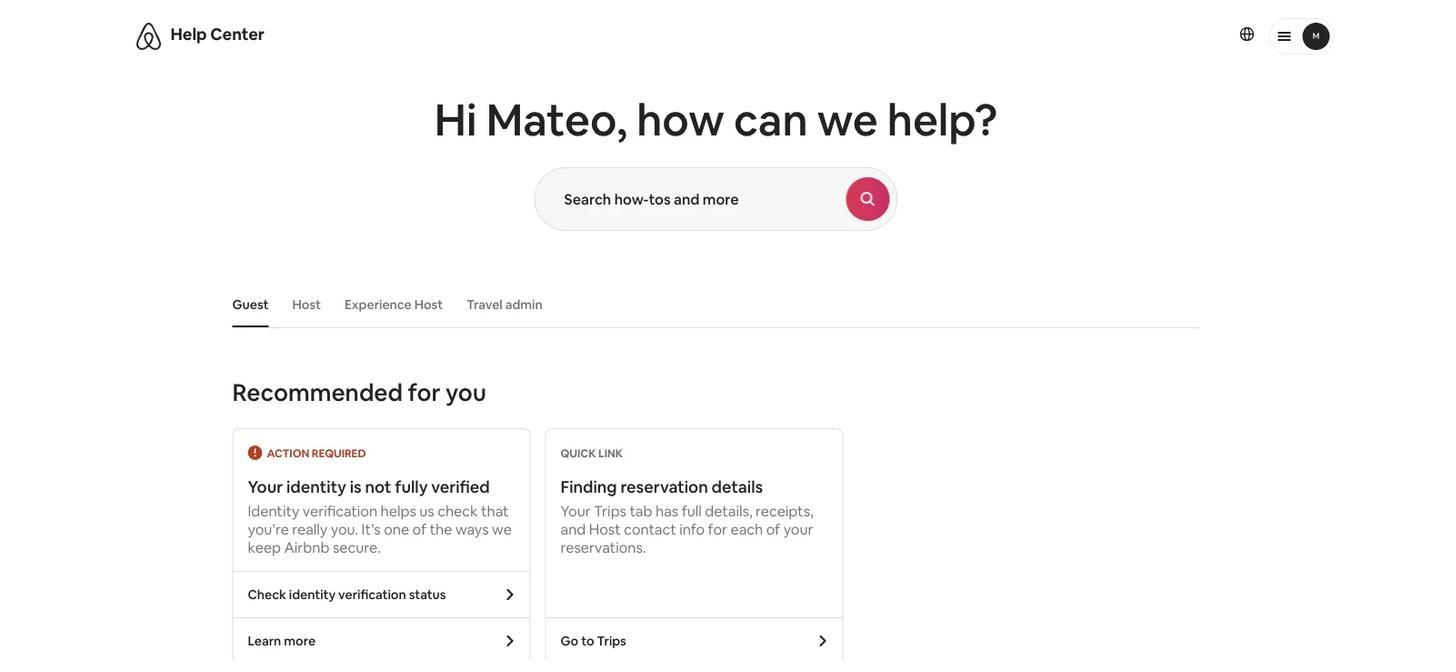 Task type: vqa. For each thing, say whether or not it's contained in the screenshot.
19 button
no



Task type: locate. For each thing, give the bounding box(es) containing it.
host inside "button"
[[292, 296, 321, 313]]

host right and
[[589, 520, 621, 538]]

action required
[[267, 446, 366, 461]]

your up identity
[[248, 476, 283, 498]]

verification up learn more link
[[338, 586, 406, 603]]

host right experience
[[414, 296, 443, 313]]

0 vertical spatial for
[[408, 377, 441, 408]]

it's
[[361, 520, 381, 538]]

None search field
[[534, 167, 898, 231]]

recommended for you
[[232, 377, 486, 408]]

check identity verification status
[[248, 586, 446, 603]]

Search how-tos and more search field
[[535, 168, 846, 230]]

and
[[561, 520, 586, 538]]

tab list
[[223, 282, 1200, 327]]

contact
[[624, 520, 676, 538]]

guest
[[232, 296, 269, 313]]

trips
[[594, 501, 626, 520], [597, 633, 626, 649]]

learn more link
[[233, 618, 530, 660]]

admin
[[505, 296, 543, 313]]

identity
[[286, 476, 346, 498], [289, 586, 336, 603]]

0 vertical spatial your
[[248, 476, 283, 498]]

that
[[481, 501, 509, 520]]

of inside your trips tab has full details, receipts, and host contact info for each of your reservations.
[[766, 520, 780, 538]]

1 vertical spatial we
[[492, 520, 512, 538]]

hi
[[434, 91, 477, 148]]

0 horizontal spatial of
[[412, 520, 426, 538]]

learn more
[[248, 633, 316, 649]]

ways
[[455, 520, 489, 538]]

0 horizontal spatial we
[[492, 520, 512, 538]]

identity
[[248, 501, 299, 520]]

0 vertical spatial trips
[[594, 501, 626, 520]]

1 vertical spatial your
[[561, 501, 591, 520]]

check
[[438, 501, 478, 520]]

your identity is not fully verified
[[248, 476, 490, 498]]

0 vertical spatial verification
[[303, 501, 377, 520]]

host inside button
[[414, 296, 443, 313]]

your inside your trips tab has full details, receipts, and host contact info for each of your reservations.
[[561, 501, 591, 520]]

reservations.
[[561, 538, 646, 556]]

1 vertical spatial for
[[708, 520, 727, 538]]

each
[[731, 520, 763, 538]]

1 vertical spatial verification
[[338, 586, 406, 603]]

for left you
[[408, 377, 441, 408]]

travel
[[467, 296, 503, 313]]

host
[[292, 296, 321, 313], [414, 296, 443, 313], [589, 520, 621, 538]]

0 horizontal spatial host
[[292, 296, 321, 313]]

host right guest button
[[292, 296, 321, 313]]

required
[[312, 446, 366, 461]]

us
[[419, 501, 434, 520]]

info
[[679, 520, 705, 538]]

identity down action required
[[286, 476, 346, 498]]

we
[[817, 91, 878, 148], [492, 520, 512, 538]]

identity verification helps us check that you're really you. it's one of the ways we keep airbnb secure.
[[248, 501, 512, 556]]

identity right check
[[289, 586, 336, 603]]

trips left tab at bottom
[[594, 501, 626, 520]]

go to trips
[[561, 633, 626, 649]]

help
[[170, 24, 207, 45]]

0 horizontal spatial your
[[248, 476, 283, 498]]

your
[[248, 476, 283, 498], [561, 501, 591, 520]]

0 vertical spatial we
[[817, 91, 878, 148]]

verification down is
[[303, 501, 377, 520]]

experience
[[345, 296, 412, 313]]

host inside your trips tab has full details, receipts, and host contact info for each of your reservations.
[[589, 520, 621, 538]]

experience host
[[345, 296, 443, 313]]

fully
[[395, 476, 428, 498]]

you're
[[248, 520, 289, 538]]

0 vertical spatial identity
[[286, 476, 346, 498]]

details
[[712, 476, 763, 498]]

has
[[656, 501, 678, 520]]

trips right to
[[597, 633, 626, 649]]

of left your
[[766, 520, 780, 538]]

2 horizontal spatial host
[[589, 520, 621, 538]]

for inside your trips tab has full details, receipts, and host contact info for each of your reservations.
[[708, 520, 727, 538]]

keep
[[248, 538, 281, 556]]

airbnb
[[284, 538, 330, 556]]

is
[[350, 476, 362, 498]]

recommended
[[232, 377, 403, 408]]

1 horizontal spatial your
[[561, 501, 591, 520]]

guest button
[[223, 287, 278, 322]]

action
[[267, 446, 309, 461]]

1 horizontal spatial host
[[414, 296, 443, 313]]

tab
[[630, 501, 652, 520]]

help?
[[887, 91, 998, 148]]

1 horizontal spatial of
[[766, 520, 780, 538]]

really
[[292, 520, 328, 538]]

1 horizontal spatial for
[[708, 520, 727, 538]]

to
[[581, 633, 594, 649]]

verification inside check identity verification status link
[[338, 586, 406, 603]]

we right the ways
[[492, 520, 512, 538]]

verification
[[303, 501, 377, 520], [338, 586, 406, 603]]

of left the at bottom left
[[412, 520, 426, 538]]

for right info
[[708, 520, 727, 538]]

1 of from the left
[[412, 520, 426, 538]]

tab list containing guest
[[223, 282, 1200, 327]]

link
[[598, 446, 623, 461]]

1 vertical spatial identity
[[289, 586, 336, 603]]

0 horizontal spatial for
[[408, 377, 441, 408]]

not
[[365, 476, 391, 498]]

your down finding
[[561, 501, 591, 520]]

for
[[408, 377, 441, 408], [708, 520, 727, 538]]

helps
[[381, 501, 416, 520]]

we right can
[[817, 91, 878, 148]]

of
[[412, 520, 426, 538], [766, 520, 780, 538]]

2 of from the left
[[766, 520, 780, 538]]

hi mateo, how can we help?
[[434, 91, 998, 148]]

one
[[384, 520, 409, 538]]



Task type: describe. For each thing, give the bounding box(es) containing it.
you
[[446, 377, 486, 408]]

airbnb homepage image
[[134, 22, 163, 51]]

quick link
[[561, 446, 623, 461]]

learn
[[248, 633, 281, 649]]

help center
[[170, 24, 265, 45]]

your for your trips tab has full details, receipts, and host contact info for each of your reservations.
[[561, 501, 591, 520]]

travel admin button
[[457, 287, 552, 322]]

center
[[210, 24, 265, 45]]

you.
[[331, 520, 358, 538]]

identity for your
[[286, 476, 346, 498]]

go
[[561, 633, 578, 649]]

verification inside identity verification helps us check that you're really you. it's one of the ways we keep airbnb secure.
[[303, 501, 377, 520]]

reservation
[[620, 476, 708, 498]]

host button
[[283, 287, 330, 322]]

your trips tab has full details, receipts, and host contact info for each of your reservations.
[[561, 501, 814, 556]]

your for your identity is not fully verified
[[248, 476, 283, 498]]

secure.
[[333, 538, 381, 556]]

more
[[284, 633, 316, 649]]

check
[[248, 586, 286, 603]]

verified
[[431, 476, 490, 498]]

experience host button
[[335, 287, 452, 322]]

can
[[734, 91, 808, 148]]

mateo,
[[486, 91, 627, 148]]

identity for check
[[289, 586, 336, 603]]

finding
[[561, 476, 617, 498]]

travel admin
[[467, 296, 543, 313]]

check identity verification status link
[[233, 572, 530, 617]]

status
[[409, 586, 446, 603]]

main navigation menu image
[[1303, 23, 1330, 50]]

your
[[783, 520, 813, 538]]

1 horizontal spatial we
[[817, 91, 878, 148]]

go to trips link
[[546, 618, 842, 660]]

receipts,
[[756, 501, 814, 520]]

details,
[[705, 501, 752, 520]]

trips inside your trips tab has full details, receipts, and host contact info for each of your reservations.
[[594, 501, 626, 520]]

we inside identity verification helps us check that you're really you. it's one of the ways we keep airbnb secure.
[[492, 520, 512, 538]]

full
[[682, 501, 702, 520]]

how
[[637, 91, 724, 148]]

of inside identity verification helps us check that you're really you. it's one of the ways we keep airbnb secure.
[[412, 520, 426, 538]]

quick
[[561, 446, 596, 461]]

the
[[430, 520, 452, 538]]

1 vertical spatial trips
[[597, 633, 626, 649]]

finding reservation details
[[561, 476, 763, 498]]

help center link
[[170, 24, 265, 45]]



